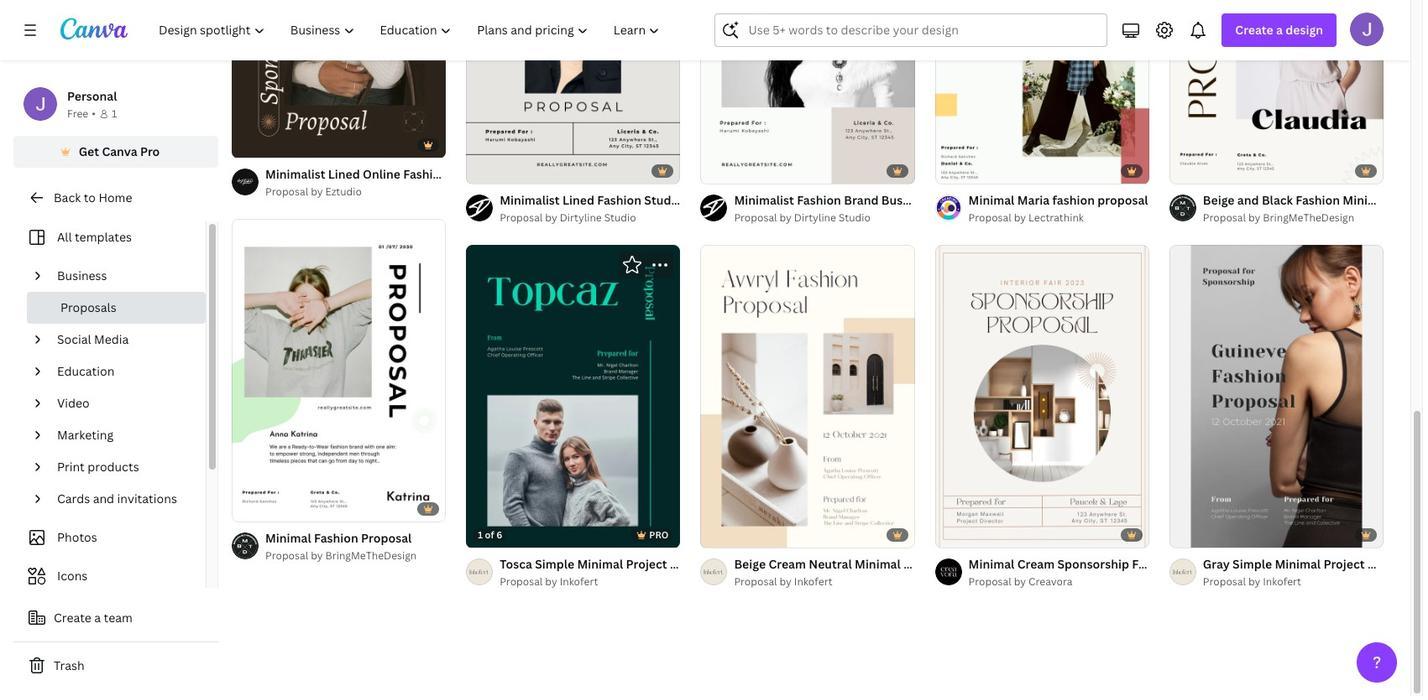 Task type: vqa. For each thing, say whether or not it's contained in the screenshot.
right 1 Of 5
yes



Task type: describe. For each thing, give the bounding box(es) containing it.
by inside tosca simple minimal project proposal proposal by inkofert
[[545, 575, 557, 589]]

tosca simple minimal project proposal image
[[466, 245, 680, 548]]

minimalist fashion brand business proposal image
[[700, 0, 915, 184]]

minimal inside beige and black fashion minimal propo proposal by bringmethedesign
[[1343, 192, 1389, 208]]

minimalist fashion brand business proposal link
[[734, 191, 985, 210]]

printable
[[1156, 557, 1209, 573]]

team
[[104, 610, 133, 626]]

fashion inside minimalist fashion brand business proposal proposal by dirtyline studio
[[797, 192, 841, 208]]

get canva pro
[[79, 144, 160, 160]]

create a design
[[1235, 22, 1323, 38]]

lectrathink
[[1028, 211, 1084, 225]]

gray
[[1203, 557, 1230, 573]]

proposal by inkofert link for beige
[[734, 574, 915, 591]]

maria
[[1017, 192, 1050, 208]]

by inside the minimal maria fashion proposal proposal by lectrathink
[[1014, 211, 1026, 225]]

1 of 6 link for beige cream neutral minimal project proposal
[[700, 245, 915, 548]]

minimalist lined fashion studio proposal proposal by dirtyline studio
[[500, 192, 735, 225]]

1 for beige cream neutral minimal project proposal
[[712, 528, 717, 541]]

by inside minimal cream sponsorship fair printable proposal proposal by creavora
[[1014, 575, 1026, 589]]

beige cream neutral minimal project proposal link
[[734, 556, 998, 574]]

dirtyline for lined
[[560, 211, 602, 225]]

of for beige and black fashion minimal propo
[[1188, 164, 1197, 176]]

minimalist lined fashion studio proposal link
[[500, 191, 735, 210]]

cards and invitations link
[[50, 484, 196, 515]]

lined for fashion
[[562, 192, 594, 208]]

1 of 6 link for gray simple minimal project proposal
[[1169, 245, 1384, 548]]

1 of 6 link for tosca simple minimal project proposal
[[466, 245, 680, 549]]

back
[[54, 190, 81, 206]]

by inside the minimal fashion proposal proposal by bringmethedesign
[[311, 549, 323, 563]]

proposal by eztudio link
[[265, 184, 446, 201]]

minimal inside the minimal maria fashion proposal proposal by lectrathink
[[968, 192, 1014, 208]]

fashion inside minimalist lined online fashion brand business proposal proposal by eztudio
[[403, 166, 448, 182]]

photos link
[[24, 522, 196, 554]]

creavora
[[1028, 575, 1072, 589]]

minimal maria fashion proposal link
[[968, 191, 1148, 210]]

cream for beige
[[769, 557, 806, 573]]

create a design button
[[1222, 13, 1337, 47]]

minimal maria fashion proposal proposal by lectrathink
[[968, 192, 1148, 225]]

minimalist lined online fashion brand business proposal link
[[265, 166, 592, 184]]

1 of 6 link for minimal fashion proposal
[[232, 219, 446, 522]]

social media link
[[50, 324, 196, 356]]

gray simple minimal project proposal image
[[1169, 245, 1384, 548]]

1 of 5 link for lined
[[232, 0, 446, 159]]

beige and black fashion minimal propo proposal by bringmethedesign
[[1203, 192, 1423, 225]]

proposal by bringmethedesign link for proposal
[[265, 548, 417, 565]]

invitations
[[117, 491, 177, 507]]

proposals
[[60, 300, 116, 316]]

cards and invitations
[[57, 491, 177, 507]]

social media
[[57, 332, 129, 348]]

top level navigation element
[[148, 13, 675, 47]]

1 of 6 for tosca simple minimal project proposal
[[478, 529, 502, 542]]

minimalist lined online fashion brand business proposal proposal by eztudio
[[265, 166, 592, 199]]

of for minimal cream sponsorship fair printable proposal
[[954, 528, 963, 541]]

of for minimal fashion proposal
[[251, 502, 260, 515]]

gray simple minimal project proposal link
[[1203, 556, 1418, 574]]

minimal cream sponsorship fair printable proposal link
[[968, 556, 1262, 574]]

a for team
[[94, 610, 101, 626]]

of for gray simple minimal project proposal
[[1188, 528, 1197, 541]]

neutral
[[809, 557, 852, 573]]

1 for tosca simple minimal project proposal
[[478, 529, 483, 542]]

6 for minimal fashion proposal
[[262, 502, 268, 515]]

products
[[88, 459, 139, 475]]

create a team button
[[13, 602, 218, 636]]

1 of 6 for beige and black fashion minimal propo
[[1181, 164, 1206, 176]]

1 for beige and black fashion minimal propo
[[1181, 164, 1186, 176]]

proposal inside the minimal maria fashion proposal proposal by lectrathink
[[968, 211, 1011, 225]]

all templates
[[57, 229, 132, 245]]

beige for beige cream neutral minimal project proposal
[[734, 557, 766, 573]]

proposal
[[1098, 192, 1148, 208]]

1 of 5 for minimal
[[947, 528, 971, 541]]

and for cards
[[93, 491, 114, 507]]

studio for minimalist lined fashion studio proposal
[[604, 211, 636, 225]]

all templates link
[[24, 222, 196, 254]]

inkofert inside 'beige cream neutral minimal project proposal proposal by inkofert'
[[794, 575, 832, 589]]

video
[[57, 395, 89, 411]]

1 of 6 for gray simple minimal project proposal
[[1181, 528, 1206, 541]]

fashion inside minimalist lined fashion studio proposal proposal by dirtyline studio
[[597, 192, 641, 208]]

•
[[92, 107, 96, 121]]

1 for gray simple minimal project proposal
[[1181, 528, 1186, 541]]

lined for online
[[328, 166, 360, 182]]

icons link
[[24, 561, 196, 593]]

Search search field
[[748, 14, 1097, 46]]

business inside minimalist fashion brand business proposal proposal by dirtyline studio
[[881, 192, 932, 208]]

online
[[363, 166, 400, 182]]

marketing
[[57, 427, 113, 443]]

1 for minimal cream sponsorship fair printable proposal
[[947, 528, 952, 541]]

by inside minimalist lined online fashion brand business proposal proposal by eztudio
[[311, 185, 323, 199]]

proposal by bringmethedesign link for black
[[1203, 210, 1384, 227]]

pro
[[649, 529, 669, 542]]

create for create a design
[[1235, 22, 1273, 38]]

6 for gray simple minimal project proposal
[[1200, 528, 1206, 541]]

video link
[[50, 388, 196, 420]]

black
[[1262, 192, 1293, 208]]

sponsorship
[[1057, 557, 1129, 573]]

fair
[[1132, 557, 1153, 573]]

1 of 6 for minimal maria fashion proposal
[[947, 164, 971, 176]]

tosca
[[500, 557, 532, 573]]

to
[[84, 190, 96, 206]]

minimal inside the gray simple minimal project proposal proposal by inkofert
[[1275, 557, 1321, 573]]

personal
[[67, 88, 117, 104]]

trash link
[[13, 650, 218, 683]]

photos
[[57, 530, 97, 546]]

back to home link
[[13, 181, 218, 215]]

all
[[57, 229, 72, 245]]

fashion
[[1052, 192, 1095, 208]]

propo
[[1391, 192, 1423, 208]]

fashion inside beige and black fashion minimal propo proposal by bringmethedesign
[[1296, 192, 1340, 208]]

beige cream neutral minimal project proposal proposal by inkofert
[[734, 557, 998, 589]]

bringmethedesign inside beige and black fashion minimal propo proposal by bringmethedesign
[[1263, 211, 1354, 225]]

brand inside minimalist lined online fashion brand business proposal proposal by eztudio
[[450, 166, 485, 182]]

minimal cream sponsorship fair printable proposal proposal by creavora
[[968, 557, 1262, 589]]

proposal by inkofert link for gray
[[1203, 574, 1384, 591]]

fashion inside the minimal fashion proposal proposal by bringmethedesign
[[314, 531, 358, 547]]

simple for gray
[[1233, 557, 1272, 573]]

1 of 5 link for cream
[[935, 245, 1149, 548]]

media
[[94, 332, 129, 348]]



Task type: locate. For each thing, give the bounding box(es) containing it.
proposal by inkofert link down gray
[[1203, 574, 1384, 591]]

proposal by inkofert link
[[500, 574, 680, 591], [734, 574, 915, 591], [1203, 574, 1384, 591]]

1 of 6 link for beige and black fashion minimal propo
[[1169, 0, 1384, 184]]

0 horizontal spatial project
[[626, 557, 667, 573]]

1 horizontal spatial 1 of 5
[[947, 528, 971, 541]]

project inside the gray simple minimal project proposal proposal by inkofert
[[1323, 557, 1365, 573]]

6 for minimal maria fashion proposal
[[965, 164, 971, 176]]

minimalist inside minimalist lined online fashion brand business proposal proposal by eztudio
[[265, 166, 325, 182]]

0 vertical spatial create
[[1235, 22, 1273, 38]]

0 horizontal spatial create
[[54, 610, 91, 626]]

1 vertical spatial 1 of 5
[[947, 528, 971, 541]]

1 horizontal spatial brand
[[844, 192, 879, 208]]

beige for beige and black fashion minimal propo
[[1203, 192, 1235, 208]]

create left design
[[1235, 22, 1273, 38]]

2 proposal by inkofert link from the left
[[734, 574, 915, 591]]

1 horizontal spatial business
[[488, 166, 538, 182]]

a left team
[[94, 610, 101, 626]]

create down icons
[[54, 610, 91, 626]]

2 horizontal spatial proposal by inkofert link
[[1203, 574, 1384, 591]]

1 vertical spatial 5
[[965, 528, 971, 541]]

bringmethedesign down the minimal fashion proposal link
[[325, 549, 417, 563]]

project for gray simple minimal project proposal
[[1323, 557, 1365, 573]]

social
[[57, 332, 91, 348]]

5
[[262, 139, 268, 151], [965, 528, 971, 541]]

3 project from the left
[[1323, 557, 1365, 573]]

cream
[[769, 557, 806, 573], [1017, 557, 1055, 573]]

1 vertical spatial beige
[[734, 557, 766, 573]]

beige inside 'beige cream neutral minimal project proposal proposal by inkofert'
[[734, 557, 766, 573]]

1 proposal by inkofert link from the left
[[500, 574, 680, 591]]

0 vertical spatial a
[[1276, 22, 1283, 38]]

trash
[[54, 658, 84, 674]]

project for tosca simple minimal project proposal
[[626, 557, 667, 573]]

0 vertical spatial brand
[[450, 166, 485, 182]]

minimal inside the minimal fashion proposal proposal by bringmethedesign
[[265, 531, 311, 547]]

bringmethedesign inside the minimal fashion proposal proposal by bringmethedesign
[[325, 549, 417, 563]]

0 horizontal spatial cream
[[769, 557, 806, 573]]

of for minimalist fashion brand business proposal
[[719, 164, 729, 176]]

proposal by lectrathink link
[[968, 210, 1148, 227]]

minimal cream sponsorship fair printable proposal image
[[935, 245, 1149, 548]]

business link
[[50, 260, 196, 292]]

by left the eztudio
[[311, 185, 323, 199]]

0 vertical spatial business
[[488, 166, 538, 182]]

0 horizontal spatial minimalist
[[265, 166, 325, 182]]

lined
[[328, 166, 360, 182], [562, 192, 594, 208]]

0 vertical spatial 5
[[262, 139, 268, 151]]

simple for tosca
[[535, 557, 574, 573]]

1 horizontal spatial proposal by bringmethedesign link
[[1203, 210, 1384, 227]]

studio inside minimalist fashion brand business proposal proposal by dirtyline studio
[[839, 211, 870, 225]]

proposal by creavora link
[[968, 574, 1149, 591]]

minimal fashion proposal proposal by bringmethedesign
[[265, 531, 417, 563]]

1 vertical spatial and
[[93, 491, 114, 507]]

inkofert
[[560, 575, 598, 589], [794, 575, 832, 589], [1263, 575, 1301, 589]]

a inside dropdown button
[[1276, 22, 1283, 38]]

1 simple from the left
[[535, 557, 574, 573]]

1 vertical spatial lined
[[562, 192, 594, 208]]

0 horizontal spatial proposal by bringmethedesign link
[[265, 548, 417, 565]]

inkofert down neutral
[[794, 575, 832, 589]]

print products link
[[50, 452, 196, 484]]

free •
[[67, 107, 96, 121]]

1 of 6 for beige cream neutral minimal project proposal
[[712, 528, 737, 541]]

create a team
[[54, 610, 133, 626]]

create inside button
[[54, 610, 91, 626]]

1 horizontal spatial cream
[[1017, 557, 1055, 573]]

fashion
[[403, 166, 448, 182], [597, 192, 641, 208], [797, 192, 841, 208], [1296, 192, 1340, 208], [314, 531, 358, 547]]

dirtyline inside minimalist lined fashion studio proposal proposal by dirtyline studio
[[560, 211, 602, 225]]

and inside beige and black fashion minimal propo proposal by bringmethedesign
[[1237, 192, 1259, 208]]

2 dirtyline from the left
[[794, 211, 836, 225]]

1 inkofert from the left
[[560, 575, 598, 589]]

inkofert for tosca
[[560, 575, 598, 589]]

2 cream from the left
[[1017, 557, 1055, 573]]

1 vertical spatial 1 of 5 link
[[935, 245, 1149, 548]]

0 horizontal spatial and
[[93, 491, 114, 507]]

3 proposal by inkofert link from the left
[[1203, 574, 1384, 591]]

minimalist
[[265, 166, 325, 182], [500, 192, 560, 208], [734, 192, 794, 208]]

gray simple minimal project proposal proposal by inkofert
[[1203, 557, 1418, 589]]

1 horizontal spatial simple
[[1233, 557, 1272, 573]]

beige cream neutral minimal project proposal image
[[700, 245, 915, 548]]

home
[[99, 190, 132, 206]]

by down minimalist lined fashion studio proposal link
[[545, 211, 557, 225]]

dirtyline down "minimalist fashion brand business proposal" link
[[794, 211, 836, 225]]

1 of 6 for minimalist fashion brand business proposal
[[712, 164, 737, 176]]

cream for minimal
[[1017, 557, 1055, 573]]

education link
[[50, 356, 196, 388]]

jacob simon image
[[1350, 13, 1384, 46]]

1 vertical spatial business
[[881, 192, 932, 208]]

get canva pro button
[[13, 136, 218, 168]]

2 horizontal spatial inkofert
[[1263, 575, 1301, 589]]

0 vertical spatial lined
[[328, 166, 360, 182]]

1 horizontal spatial inkofert
[[794, 575, 832, 589]]

simple inside the gray simple minimal project proposal proposal by inkofert
[[1233, 557, 1272, 573]]

inkofert inside the gray simple minimal project proposal proposal by inkofert
[[1263, 575, 1301, 589]]

dirtyline for fashion
[[794, 211, 836, 225]]

proposal by inkofert link down neutral
[[734, 574, 915, 591]]

1 of 5 for minimalist
[[243, 139, 268, 151]]

1 cream from the left
[[769, 557, 806, 573]]

1 project from the left
[[626, 557, 667, 573]]

proposal inside beige and black fashion minimal propo proposal by bringmethedesign
[[1203, 211, 1246, 225]]

dirtyline down minimalist lined fashion studio proposal link
[[560, 211, 602, 225]]

by down maria at the right top of the page
[[1014, 211, 1026, 225]]

by down gray simple minimal project proposal link
[[1248, 575, 1260, 589]]

print
[[57, 459, 85, 475]]

beige inside beige and black fashion minimal propo proposal by bringmethedesign
[[1203, 192, 1235, 208]]

0 horizontal spatial 1 of 5 link
[[232, 0, 446, 159]]

2 simple from the left
[[1233, 557, 1272, 573]]

by down the minimal fashion proposal link
[[311, 549, 323, 563]]

simple right gray
[[1233, 557, 1272, 573]]

business
[[488, 166, 538, 182], [881, 192, 932, 208], [57, 268, 107, 284]]

inkofert inside tosca simple minimal project proposal proposal by inkofert
[[560, 575, 598, 589]]

minimal fashion proposal link
[[265, 530, 417, 548]]

0 vertical spatial and
[[1237, 192, 1259, 208]]

1 of 5
[[243, 139, 268, 151], [947, 528, 971, 541]]

of for beige cream neutral minimal project proposal
[[719, 528, 729, 541]]

None search field
[[715, 13, 1108, 47]]

1 of 6 link for minimal maria fashion proposal
[[935, 0, 1149, 184]]

by inside minimalist fashion brand business proposal proposal by dirtyline studio
[[780, 211, 792, 225]]

by inside minimalist lined fashion studio proposal proposal by dirtyline studio
[[545, 211, 557, 225]]

simple inside tosca simple minimal project proposal proposal by inkofert
[[535, 557, 574, 573]]

minimal inside minimal cream sponsorship fair printable proposal proposal by creavora
[[968, 557, 1014, 573]]

create inside dropdown button
[[1235, 22, 1273, 38]]

0 horizontal spatial a
[[94, 610, 101, 626]]

beige left neutral
[[734, 557, 766, 573]]

6 for beige cream neutral minimal project proposal
[[731, 528, 737, 541]]

6 for tosca simple minimal project proposal
[[496, 529, 502, 542]]

1 for minimal maria fashion proposal
[[947, 164, 952, 176]]

0 horizontal spatial dirtyline
[[560, 211, 602, 225]]

1 horizontal spatial a
[[1276, 22, 1283, 38]]

0 vertical spatial bringmethedesign
[[1263, 211, 1354, 225]]

1 horizontal spatial beige
[[1203, 192, 1235, 208]]

and inside "link"
[[93, 491, 114, 507]]

0 horizontal spatial inkofert
[[560, 575, 598, 589]]

canva
[[102, 144, 137, 160]]

1 horizontal spatial create
[[1235, 22, 1273, 38]]

3 inkofert from the left
[[1263, 575, 1301, 589]]

brand
[[450, 166, 485, 182], [844, 192, 879, 208]]

cards
[[57, 491, 90, 507]]

and right cards
[[93, 491, 114, 507]]

minimalist inside minimalist fashion brand business proposal proposal by dirtyline studio
[[734, 192, 794, 208]]

1 horizontal spatial studio
[[644, 192, 682, 208]]

minimalist inside minimalist lined fashion studio proposal proposal by dirtyline studio
[[500, 192, 560, 208]]

0 horizontal spatial beige
[[734, 557, 766, 573]]

beige and black fashion minimal proposal image
[[1169, 0, 1384, 184]]

lined inside minimalist lined online fashion brand business proposal proposal by eztudio
[[328, 166, 360, 182]]

minimalist lined online fashion brand business proposal image
[[232, 0, 446, 158]]

1 horizontal spatial minimalist
[[500, 192, 560, 208]]

a inside button
[[94, 610, 101, 626]]

1 of 6 link for minimalist fashion brand business proposal
[[700, 0, 915, 184]]

cream up creavora
[[1017, 557, 1055, 573]]

icons
[[57, 568, 88, 584]]

2 horizontal spatial business
[[881, 192, 932, 208]]

simple right tosca
[[535, 557, 574, 573]]

by left creavora
[[1014, 575, 1026, 589]]

tosca simple minimal project proposal proposal by inkofert
[[500, 557, 720, 589]]

by inside the gray simple minimal project proposal proposal by inkofert
[[1248, 575, 1260, 589]]

and
[[1237, 192, 1259, 208], [93, 491, 114, 507]]

beige left black
[[1203, 192, 1235, 208]]

1 vertical spatial a
[[94, 610, 101, 626]]

1 horizontal spatial proposal by inkofert link
[[734, 574, 915, 591]]

of for minimalist lined online fashion brand business proposal
[[251, 139, 260, 151]]

by inside beige and black fashion minimal propo proposal by bringmethedesign
[[1248, 211, 1260, 225]]

proposal by inkofert link for tosca
[[500, 574, 680, 591]]

6
[[731, 164, 737, 176], [965, 164, 971, 176], [1200, 164, 1206, 176], [262, 502, 268, 515], [731, 528, 737, 541], [1200, 528, 1206, 541], [496, 529, 502, 542]]

cream left neutral
[[769, 557, 806, 573]]

minimal inside tosca simple minimal project proposal proposal by inkofert
[[577, 557, 623, 573]]

by inside 'beige cream neutral minimal project proposal proposal by inkofert'
[[780, 575, 792, 589]]

project inside tosca simple minimal project proposal proposal by inkofert
[[626, 557, 667, 573]]

cream inside minimal cream sponsorship fair printable proposal proposal by creavora
[[1017, 557, 1055, 573]]

1 vertical spatial bringmethedesign
[[325, 549, 417, 563]]

eztudio
[[325, 185, 362, 199]]

studio
[[644, 192, 682, 208], [604, 211, 636, 225], [839, 211, 870, 225]]

2 vertical spatial business
[[57, 268, 107, 284]]

1 dirtyline from the left
[[560, 211, 602, 225]]

2 inkofert from the left
[[794, 575, 832, 589]]

pro
[[140, 144, 160, 160]]

6 for beige and black fashion minimal propo
[[1200, 164, 1206, 176]]

tosca simple minimal project proposal link
[[500, 556, 720, 574]]

0 horizontal spatial simple
[[535, 557, 574, 573]]

1 of 6 for minimal fashion proposal
[[243, 502, 268, 515]]

1 for minimalist fashion brand business proposal
[[712, 164, 717, 176]]

back to home
[[54, 190, 132, 206]]

1 horizontal spatial 1 of 5 link
[[935, 245, 1149, 548]]

minimal maria fashion proposal image
[[935, 0, 1149, 184]]

0 vertical spatial 1 of 5 link
[[232, 0, 446, 159]]

1 horizontal spatial bringmethedesign
[[1263, 211, 1354, 225]]

1
[[112, 107, 117, 121], [243, 139, 248, 151], [712, 164, 717, 176], [947, 164, 952, 176], [1181, 164, 1186, 176], [243, 502, 248, 515], [712, 528, 717, 541], [947, 528, 952, 541], [1181, 528, 1186, 541], [478, 529, 483, 542]]

6 for minimalist fashion brand business proposal
[[731, 164, 737, 176]]

and left black
[[1237, 192, 1259, 208]]

1 for minimalist lined online fashion brand business proposal
[[243, 139, 248, 151]]

bringmethedesign
[[1263, 211, 1354, 225], [325, 549, 417, 563]]

0 horizontal spatial 5
[[262, 139, 268, 151]]

0 horizontal spatial 1 of 5
[[243, 139, 268, 151]]

free
[[67, 107, 88, 121]]

inkofert down gray simple minimal project proposal link
[[1263, 575, 1301, 589]]

0 vertical spatial proposal by bringmethedesign link
[[1203, 210, 1384, 227]]

minimalist for minimalist fashion brand business proposal
[[734, 192, 794, 208]]

minimalist for minimalist lined online fashion brand business proposal
[[265, 166, 325, 182]]

by down beige cream neutral minimal project proposal link
[[780, 575, 792, 589]]

proposal by bringmethedesign link
[[1203, 210, 1384, 227], [265, 548, 417, 565]]

minimalist fashion brand business proposal proposal by dirtyline studio
[[734, 192, 985, 225]]

minimal inside 'beige cream neutral minimal project proposal proposal by inkofert'
[[855, 557, 901, 573]]

0 horizontal spatial lined
[[328, 166, 360, 182]]

minimalist for minimalist lined fashion studio proposal
[[500, 192, 560, 208]]

inkofert for gray
[[1263, 575, 1301, 589]]

2 horizontal spatial minimalist
[[734, 192, 794, 208]]

2 horizontal spatial studio
[[839, 211, 870, 225]]

of for tosca simple minimal project proposal
[[485, 529, 494, 542]]

0 horizontal spatial studio
[[604, 211, 636, 225]]

1 horizontal spatial lined
[[562, 192, 594, 208]]

and for beige
[[1237, 192, 1259, 208]]

project
[[626, 557, 667, 573], [903, 557, 945, 573], [1323, 557, 1365, 573]]

of
[[251, 139, 260, 151], [719, 164, 729, 176], [954, 164, 963, 176], [1188, 164, 1197, 176], [251, 502, 260, 515], [719, 528, 729, 541], [954, 528, 963, 541], [1188, 528, 1197, 541], [485, 529, 494, 542]]

project inside 'beige cream neutral minimal project proposal proposal by inkofert'
[[903, 557, 945, 573]]

1 horizontal spatial and
[[1237, 192, 1259, 208]]

a left design
[[1276, 22, 1283, 38]]

brand inside minimalist fashion brand business proposal proposal by dirtyline studio
[[844, 192, 879, 208]]

studio for minimalist fashion brand business proposal
[[839, 211, 870, 225]]

0 horizontal spatial business
[[57, 268, 107, 284]]

minimal fashion proposal image
[[232, 219, 446, 522]]

1 vertical spatial proposal by bringmethedesign link
[[265, 548, 417, 565]]

1 horizontal spatial project
[[903, 557, 945, 573]]

1 of 6
[[712, 164, 737, 176], [947, 164, 971, 176], [1181, 164, 1206, 176], [243, 502, 268, 515], [712, 528, 737, 541], [1181, 528, 1206, 541], [478, 529, 502, 542]]

0 horizontal spatial brand
[[450, 166, 485, 182]]

inkofert down tosca simple minimal project proposal 'link'
[[560, 575, 598, 589]]

minimalist lined fashion studio proposal image
[[466, 0, 680, 184]]

lined inside minimalist lined fashion studio proposal proposal by dirtyline studio
[[562, 192, 594, 208]]

simple
[[535, 557, 574, 573], [1233, 557, 1272, 573]]

by down the beige and black fashion minimal propo link
[[1248, 211, 1260, 225]]

by down tosca simple minimal project proposal 'link'
[[545, 575, 557, 589]]

templates
[[75, 229, 132, 245]]

create
[[1235, 22, 1273, 38], [54, 610, 91, 626]]

minimal
[[968, 192, 1014, 208], [1343, 192, 1389, 208], [265, 531, 311, 547], [577, 557, 623, 573], [855, 557, 901, 573], [968, 557, 1014, 573], [1275, 557, 1321, 573]]

0 horizontal spatial proposal by inkofert link
[[500, 574, 680, 591]]

cream inside 'beige cream neutral minimal project proposal proposal by inkofert'
[[769, 557, 806, 573]]

bringmethedesign down the beige and black fashion minimal propo link
[[1263, 211, 1354, 225]]

get
[[79, 144, 99, 160]]

beige
[[1203, 192, 1235, 208], [734, 557, 766, 573]]

marketing link
[[50, 420, 196, 452]]

2 horizontal spatial project
[[1323, 557, 1365, 573]]

proposal by inkofert link down tosca
[[500, 574, 680, 591]]

0 horizontal spatial bringmethedesign
[[325, 549, 417, 563]]

business inside minimalist lined online fashion brand business proposal proposal by eztudio
[[488, 166, 538, 182]]

of for minimal maria fashion proposal
[[954, 164, 963, 176]]

1 horizontal spatial 5
[[965, 528, 971, 541]]

0 vertical spatial 1 of 5
[[243, 139, 268, 151]]

a for design
[[1276, 22, 1283, 38]]

5 for minimalist
[[262, 139, 268, 151]]

design
[[1286, 22, 1323, 38]]

1 vertical spatial create
[[54, 610, 91, 626]]

create for create a team
[[54, 610, 91, 626]]

0 vertical spatial beige
[[1203, 192, 1235, 208]]

print products
[[57, 459, 139, 475]]

2 project from the left
[[903, 557, 945, 573]]

by down "minimalist fashion brand business proposal" link
[[780, 211, 792, 225]]

1 horizontal spatial dirtyline
[[794, 211, 836, 225]]

dirtyline inside minimalist fashion brand business proposal proposal by dirtyline studio
[[794, 211, 836, 225]]

education
[[57, 364, 114, 379]]

1 for minimal fashion proposal
[[243, 502, 248, 515]]

beige and black fashion minimal propo link
[[1203, 191, 1423, 210]]

5 for minimal
[[965, 528, 971, 541]]

1 vertical spatial brand
[[844, 192, 879, 208]]



